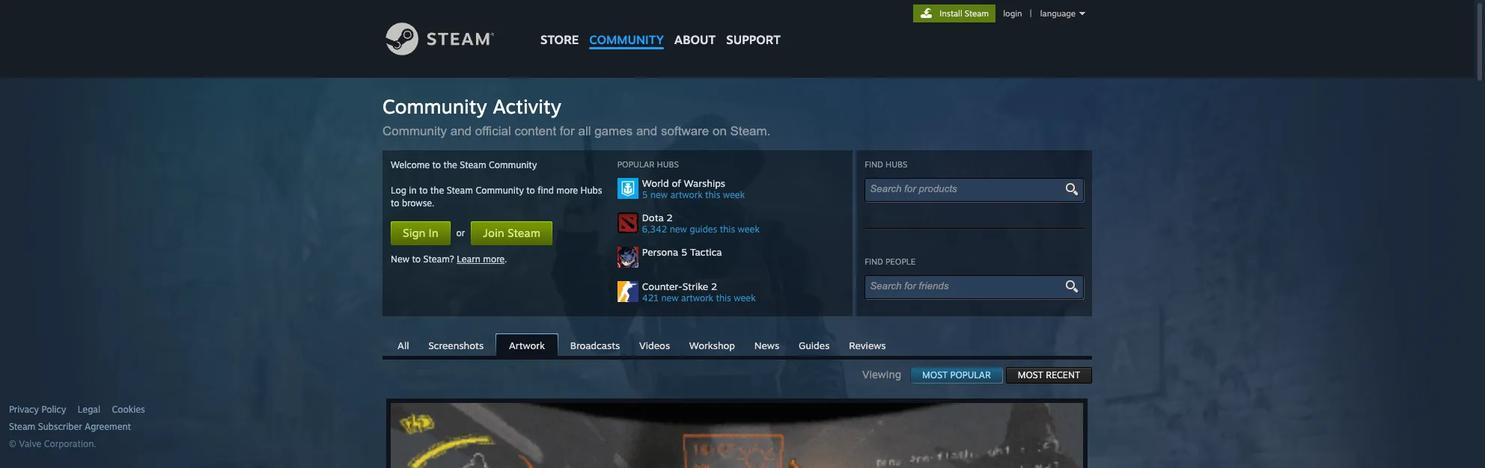 Task type: locate. For each thing, give the bounding box(es) containing it.
counter-
[[642, 281, 683, 293]]

persona 5 tactica
[[642, 246, 722, 258]]

0 horizontal spatial most
[[923, 370, 948, 381]]

new right 421
[[661, 293, 679, 304]]

more right find at the left top of page
[[557, 185, 578, 196]]

2 vertical spatial week
[[734, 293, 756, 304]]

steam for cookies steam subscriber agreement © valve corporation.
[[9, 422, 35, 433]]

artwork inside counter-strike 2 421 new artwork this week
[[681, 293, 714, 304]]

1 horizontal spatial and
[[636, 124, 658, 139]]

persona
[[642, 246, 678, 258]]

0 vertical spatial week
[[723, 189, 745, 201]]

1 vertical spatial hubs
[[581, 185, 602, 196]]

community up join
[[476, 185, 524, 196]]

0 vertical spatial 5
[[642, 189, 648, 201]]

support
[[726, 32, 781, 47]]

and left official
[[450, 124, 472, 139]]

sign in
[[403, 226, 438, 240]]

find left hubs
[[865, 159, 883, 170]]

this inside dota 2 6,342 new guides this week
[[720, 224, 735, 235]]

more right the learn at the left
[[483, 254, 505, 265]]

subscriber
[[38, 422, 82, 433]]

1 vertical spatial week
[[738, 224, 760, 235]]

legal link
[[78, 404, 100, 416]]

login | language
[[1004, 8, 1076, 19]]

week for warships
[[723, 189, 745, 201]]

community up log in to the steam community to find more hubs to browse.
[[489, 159, 537, 171]]

of
[[672, 177, 681, 189]]

find
[[538, 185, 554, 196]]

0 horizontal spatial 5
[[642, 189, 648, 201]]

this for warships
[[705, 189, 721, 201]]

week down persona 5 tactica link at the bottom of the page
[[734, 293, 756, 304]]

this up dota 2 6,342 new guides this week
[[705, 189, 721, 201]]

and
[[450, 124, 472, 139], [636, 124, 658, 139]]

2 most from the left
[[1018, 370, 1044, 381]]

strike
[[683, 281, 708, 293]]

0 horizontal spatial and
[[450, 124, 472, 139]]

broadcasts link
[[563, 335, 628, 356]]

1 vertical spatial popular
[[951, 370, 991, 381]]

new
[[391, 254, 410, 265]]

support link
[[721, 0, 786, 51]]

steam down welcome to the steam community
[[447, 185, 473, 196]]

and right the games
[[636, 124, 658, 139]]

the
[[444, 159, 457, 171], [430, 185, 444, 196]]

steam inside cookies steam subscriber agreement © valve corporation.
[[9, 422, 35, 433]]

artwork for strike
[[681, 293, 714, 304]]

welcome to the steam community
[[391, 159, 537, 171]]

1 vertical spatial 2
[[711, 281, 717, 293]]

community inside log in to the steam community to find more hubs to browse.
[[476, 185, 524, 196]]

0 horizontal spatial popular
[[618, 159, 655, 170]]

2 vertical spatial this
[[716, 293, 731, 304]]

find left the people on the bottom
[[865, 257, 883, 267]]

1 find from the top
[[865, 159, 883, 170]]

steam inside 'link'
[[508, 226, 541, 240]]

0 horizontal spatial hubs
[[581, 185, 602, 196]]

counter-strike 2 421 new artwork this week
[[642, 281, 756, 304]]

to right welcome
[[432, 159, 441, 171]]

steam
[[965, 8, 989, 19], [460, 159, 486, 171], [447, 185, 473, 196], [508, 226, 541, 240], [9, 422, 35, 433]]

1 vertical spatial artwork
[[681, 293, 714, 304]]

about link
[[669, 0, 721, 51]]

0 vertical spatial new
[[651, 189, 668, 201]]

policy
[[41, 404, 66, 416]]

most right "viewing" at right bottom
[[923, 370, 948, 381]]

counter-strike 2 link
[[642, 281, 844, 293]]

artwork inside world of warships 5 new artwork this week
[[671, 189, 703, 201]]

2 right dota
[[667, 212, 673, 224]]

2 vertical spatial new
[[661, 293, 679, 304]]

most left the recent
[[1018, 370, 1044, 381]]

hubs up of
[[657, 159, 679, 170]]

week up persona 5 tactica link at the bottom of the page
[[738, 224, 760, 235]]

0 vertical spatial popular
[[618, 159, 655, 170]]

find
[[865, 159, 883, 170], [865, 257, 883, 267]]

steam right join
[[508, 226, 541, 240]]

artwork up dota 2 6,342 new guides this week
[[671, 189, 703, 201]]

steam.
[[730, 124, 771, 139]]

the inside log in to the steam community to find more hubs to browse.
[[430, 185, 444, 196]]

the right welcome
[[444, 159, 457, 171]]

steam down privacy
[[9, 422, 35, 433]]

sign in link
[[391, 222, 450, 246]]

None text field
[[870, 183, 1066, 195], [870, 281, 1066, 292], [870, 183, 1066, 195], [870, 281, 1066, 292]]

log
[[391, 185, 406, 196]]

activity
[[493, 94, 561, 118]]

1 vertical spatial find
[[865, 257, 883, 267]]

0 vertical spatial this
[[705, 189, 721, 201]]

0 horizontal spatial more
[[483, 254, 505, 265]]

1 horizontal spatial popular
[[951, 370, 991, 381]]

0 vertical spatial artwork
[[671, 189, 703, 201]]

steam right install
[[965, 8, 989, 19]]

this right guides at the left of the page
[[720, 224, 735, 235]]

week inside dota 2 6,342 new guides this week
[[738, 224, 760, 235]]

welcome
[[391, 159, 430, 171]]

week up the 'dota 2' link
[[723, 189, 745, 201]]

official
[[475, 124, 511, 139]]

in
[[409, 185, 417, 196]]

steam for install steam
[[965, 8, 989, 19]]

this inside counter-strike 2 421 new artwork this week
[[716, 293, 731, 304]]

1 vertical spatial more
[[483, 254, 505, 265]]

2 find from the top
[[865, 257, 883, 267]]

viewing
[[863, 368, 911, 381]]

1 horizontal spatial most
[[1018, 370, 1044, 381]]

find people
[[865, 257, 916, 267]]

people
[[886, 257, 916, 267]]

1 most from the left
[[923, 370, 948, 381]]

0 vertical spatial hubs
[[657, 159, 679, 170]]

0 vertical spatial 2
[[667, 212, 673, 224]]

5 left tactica
[[681, 246, 687, 258]]

1 vertical spatial 5
[[681, 246, 687, 258]]

week inside counter-strike 2 421 new artwork this week
[[734, 293, 756, 304]]

this right strike
[[716, 293, 731, 304]]

this
[[705, 189, 721, 201], [720, 224, 735, 235], [716, 293, 731, 304]]

None image field
[[1063, 183, 1080, 196], [1063, 280, 1080, 294], [1063, 183, 1080, 196], [1063, 280, 1080, 294]]

1 vertical spatial this
[[720, 224, 735, 235]]

week inside world of warships 5 new artwork this week
[[723, 189, 745, 201]]

cookies link
[[112, 404, 145, 416]]

hubs right find at the left top of page
[[581, 185, 602, 196]]

sign
[[403, 226, 426, 240]]

1 horizontal spatial more
[[557, 185, 578, 196]]

world
[[642, 177, 669, 189]]

1 vertical spatial the
[[430, 185, 444, 196]]

guides
[[690, 224, 718, 235]]

login
[[1004, 8, 1022, 19]]

0 horizontal spatial 2
[[667, 212, 673, 224]]

workshop
[[689, 340, 735, 352]]

5 up dota
[[642, 189, 648, 201]]

new inside world of warships 5 new artwork this week
[[651, 189, 668, 201]]

new inside dota 2 6,342 new guides this week
[[670, 224, 687, 235]]

browse.
[[402, 198, 435, 209]]

1 vertical spatial new
[[670, 224, 687, 235]]

5
[[642, 189, 648, 201], [681, 246, 687, 258]]

0 vertical spatial more
[[557, 185, 578, 196]]

artwork down tactica
[[681, 293, 714, 304]]

new to steam? learn more .
[[391, 254, 507, 265]]

the up browse.
[[430, 185, 444, 196]]

hubs
[[657, 159, 679, 170], [581, 185, 602, 196]]

2 right strike
[[711, 281, 717, 293]]

new inside counter-strike 2 421 new artwork this week
[[661, 293, 679, 304]]

0 vertical spatial find
[[865, 159, 883, 170]]

2
[[667, 212, 673, 224], [711, 281, 717, 293]]

dota 2 6,342 new guides this week
[[642, 212, 760, 235]]

new left of
[[651, 189, 668, 201]]

legal
[[78, 404, 100, 416]]

most recent
[[1018, 370, 1080, 381]]

software
[[661, 124, 709, 139]]

most for most recent
[[1018, 370, 1044, 381]]

games
[[595, 124, 633, 139]]

agreement
[[85, 422, 131, 433]]

new up persona 5 tactica
[[670, 224, 687, 235]]

week
[[723, 189, 745, 201], [738, 224, 760, 235], [734, 293, 756, 304]]

this inside world of warships 5 new artwork this week
[[705, 189, 721, 201]]

find for find hubs
[[865, 159, 883, 170]]

valve
[[19, 439, 41, 450]]

for
[[560, 124, 575, 139]]

corporation.
[[44, 439, 96, 450]]

to
[[432, 159, 441, 171], [419, 185, 428, 196], [527, 185, 535, 196], [391, 198, 399, 209], [412, 254, 421, 265]]

steam for join steam
[[508, 226, 541, 240]]

1 horizontal spatial 2
[[711, 281, 717, 293]]

most
[[923, 370, 948, 381], [1018, 370, 1044, 381]]



Task type: describe. For each thing, give the bounding box(es) containing it.
install
[[940, 8, 963, 19]]

0 vertical spatial the
[[444, 159, 457, 171]]

workshop link
[[682, 335, 743, 356]]

learn more link
[[457, 254, 505, 265]]

1 and from the left
[[450, 124, 472, 139]]

this for 2
[[716, 293, 731, 304]]

join steam
[[483, 226, 541, 240]]

2 inside counter-strike 2 421 new artwork this week
[[711, 281, 717, 293]]

1 horizontal spatial hubs
[[657, 159, 679, 170]]

or
[[456, 228, 465, 239]]

find for find people
[[865, 257, 883, 267]]

new for counter-
[[661, 293, 679, 304]]

persona 5 tactica link
[[642, 246, 844, 258]]

most for most popular
[[923, 370, 948, 381]]

community link
[[584, 0, 669, 54]]

steam inside log in to the steam community to find more hubs to browse.
[[447, 185, 473, 196]]

join
[[483, 226, 504, 240]]

most popular
[[923, 370, 991, 381]]

hubs
[[886, 159, 908, 170]]

all
[[398, 340, 409, 352]]

steam?
[[423, 254, 454, 265]]

in
[[429, 226, 438, 240]]

.
[[505, 254, 507, 265]]

warships
[[684, 177, 726, 189]]

privacy policy link
[[9, 404, 66, 416]]

tactica
[[690, 246, 722, 258]]

videos
[[639, 340, 670, 352]]

to right in
[[419, 185, 428, 196]]

screenshots link
[[421, 335, 491, 356]]

6,342
[[642, 224, 667, 235]]

community
[[589, 32, 664, 47]]

recent
[[1046, 370, 1080, 381]]

steam subscriber agreement link
[[9, 422, 379, 434]]

find hubs
[[865, 159, 908, 170]]

popular hubs
[[618, 159, 679, 170]]

©
[[9, 439, 16, 450]]

content
[[515, 124, 556, 139]]

cookies
[[112, 404, 145, 416]]

store link
[[535, 0, 584, 54]]

cookies steam subscriber agreement © valve corporation.
[[9, 404, 145, 450]]

guides link
[[791, 335, 837, 356]]

most recent link
[[1006, 368, 1092, 384]]

community up official
[[383, 94, 487, 118]]

news
[[755, 340, 780, 352]]

guides
[[799, 340, 830, 352]]

2 and from the left
[[636, 124, 658, 139]]

all link
[[390, 335, 417, 356]]

421
[[642, 293, 659, 304]]

more inside log in to the steam community to find more hubs to browse.
[[557, 185, 578, 196]]

most popular link
[[911, 368, 1003, 384]]

on
[[713, 124, 727, 139]]

steam down official
[[460, 159, 486, 171]]

dota 2 link
[[642, 212, 844, 224]]

community activity community and official content for all games and software on steam.
[[383, 94, 778, 139]]

install steam
[[940, 8, 989, 19]]

hubs inside log in to the steam community to find more hubs to browse.
[[581, 185, 602, 196]]

to left find at the left top of page
[[527, 185, 535, 196]]

week for 2
[[734, 293, 756, 304]]

to down log
[[391, 198, 399, 209]]

new for world
[[651, 189, 668, 201]]

videos link
[[632, 335, 678, 356]]

learn
[[457, 254, 481, 265]]

2 inside dota 2 6,342 new guides this week
[[667, 212, 673, 224]]

world of warships link
[[642, 177, 844, 189]]

log in to the steam community to find more hubs to browse.
[[391, 185, 602, 209]]

community up welcome
[[383, 124, 447, 139]]

artwork link
[[496, 334, 559, 358]]

install steam link
[[914, 4, 996, 22]]

login link
[[1001, 8, 1025, 19]]

language
[[1041, 8, 1076, 19]]

store
[[541, 32, 579, 47]]

reviews link
[[842, 335, 894, 356]]

all
[[578, 124, 591, 139]]

5 inside world of warships 5 new artwork this week
[[642, 189, 648, 201]]

dota
[[642, 212, 664, 224]]

to right new
[[412, 254, 421, 265]]

1 horizontal spatial 5
[[681, 246, 687, 258]]

|
[[1030, 8, 1032, 19]]

privacy
[[9, 404, 39, 416]]

artwork for of
[[671, 189, 703, 201]]

news link
[[747, 335, 787, 356]]

privacy policy
[[9, 404, 66, 416]]

screenshots
[[428, 340, 484, 352]]

broadcasts
[[570, 340, 620, 352]]

world of warships 5 new artwork this week
[[642, 177, 745, 201]]



Task type: vqa. For each thing, say whether or not it's contained in the screenshot.
second Add from the bottom of the page
no



